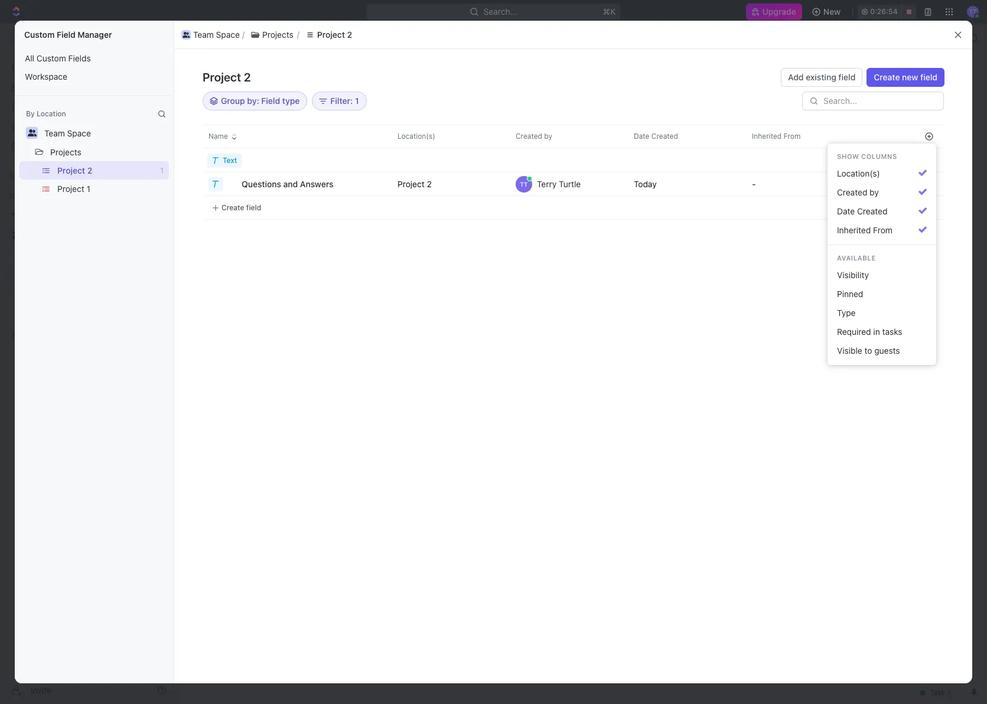 Task type: locate. For each thing, give the bounding box(es) containing it.
all custom fields
[[25, 53, 91, 63]]

37 mins down date created button
[[887, 226, 913, 235]]

1 mins from the top
[[897, 131, 913, 140]]

date down created by button
[[837, 206, 855, 216]]

in progress to down available
[[799, 264, 847, 272]]

user group image for team space link
[[188, 35, 195, 41]]

list
[[179, 27, 949, 42], [15, 49, 174, 86], [15, 161, 174, 198]]

to do down date created button
[[851, 226, 872, 235]]

inherited from
[[752, 132, 801, 141], [837, 225, 893, 235]]

and up task 1 'link'
[[283, 179, 298, 189]]

0 horizontal spatial projects button
[[45, 142, 87, 161]]

0 horizontal spatial questions
[[116, 573, 155, 583]]

user group image up the "projects / project 2"
[[188, 35, 195, 41]]

2 horizontal spatial /
[[306, 32, 309, 43]]

from
[[784, 132, 801, 141], [873, 225, 893, 235]]

on
[[778, 45, 786, 54]]

1 horizontal spatial task
[[333, 167, 349, 175]]

docs link
[[5, 97, 171, 116]]

from down date created button
[[873, 225, 893, 235]]

1 vertical spatial complete to
[[799, 292, 844, 301]]

Edit task name text field
[[95, 335, 603, 357]]

0 vertical spatial changed status from
[[719, 131, 792, 140]]

custom up workspace
[[37, 53, 66, 63]]

in progress up available
[[838, 245, 878, 253]]

project 2 inside button
[[317, 29, 352, 39]]

mins down date created button
[[897, 226, 913, 235]]

custom field manager
[[24, 30, 112, 40]]

1 vertical spatial hide
[[613, 138, 629, 147]]

status for in progress
[[752, 178, 772, 187]]

do
[[829, 131, 838, 140], [811, 178, 820, 187], [863, 226, 872, 235], [811, 245, 820, 253], [863, 292, 872, 301]]

complete to up available
[[799, 226, 844, 235]]

team space button up the "projects / project 2"
[[179, 27, 242, 42]]

0 horizontal spatial hide
[[613, 138, 629, 147]]

1 horizontal spatial answers
[[300, 179, 333, 189]]

0 horizontal spatial answers
[[174, 573, 206, 583]]

changed status from
[[719, 131, 792, 140], [719, 178, 792, 187]]

created up 'tt'
[[516, 132, 542, 141]]

share
[[823, 44, 845, 54]]

0 vertical spatial changed
[[721, 131, 750, 140]]

changed left -
[[721, 178, 750, 187]]

questions and answers row group
[[174, 149, 411, 220]]

add task button up task 1 'link'
[[303, 164, 353, 178]]

add existing field button
[[781, 68, 863, 87]]

empty field
[[128, 605, 172, 615]]

create for create field
[[222, 203, 244, 212]]

inherited from inside button
[[837, 225, 893, 235]]

0 horizontal spatial date
[[634, 132, 650, 141]]

0 vertical spatial in progress to
[[799, 197, 847, 206]]

2 status from the top
[[752, 178, 772, 187]]

changed status from down com
[[719, 178, 792, 187]]

hide inside hide button
[[613, 138, 629, 147]]

com
[[706, 150, 871, 168]]

calendar
[[301, 109, 337, 119]]

1 inside button
[[87, 184, 90, 194]]

1 vertical spatial create
[[222, 203, 244, 212]]

1 vertical spatial add task
[[317, 167, 349, 175]]

by down location(s) button
[[870, 187, 879, 197]]

to inside button
[[865, 346, 872, 356]]

answers
[[300, 179, 333, 189], [174, 573, 206, 583]]

mins down customize "button"
[[897, 131, 913, 140]]

description
[[135, 468, 178, 478]]

37 down inherited from button at the top right of the page
[[887, 245, 895, 253]]

inherited up eloisefrancis23@gmail. com
[[752, 132, 782, 141]]

in progress
[[219, 167, 267, 175], [838, 178, 878, 187], [838, 245, 878, 253]]

and inside button
[[283, 179, 298, 189]]

projects link
[[255, 31, 304, 45], [146, 44, 177, 54]]

team space button down location
[[39, 123, 96, 142]]

1 status from the top
[[752, 131, 772, 140]]

1 38 mins from the top
[[886, 131, 913, 140]]

from up eloisefrancis23@gmail. com
[[774, 131, 790, 140]]

questions up task 1
[[242, 179, 281, 189]]

1 vertical spatial in progress
[[838, 178, 878, 187]]

1 from from the top
[[774, 131, 790, 140]]

38 mins up location(s) button
[[886, 150, 913, 159]]

date created
[[634, 132, 678, 141], [837, 206, 888, 216]]

list containing team space
[[179, 27, 949, 42]]

to do up type
[[851, 292, 872, 301]]

terry turtle
[[537, 179, 581, 189]]

tree
[[5, 206, 171, 365]]

0 vertical spatial add task button
[[895, 71, 945, 90]]

progress up available
[[848, 245, 878, 253]]

0 vertical spatial 38
[[886, 131, 895, 140]]

grid
[[174, 125, 944, 674]]

field inside questions and answers row group
[[246, 203, 261, 212]]

1 vertical spatial location(s)
[[837, 168, 880, 178]]

2 37 from the top
[[887, 245, 895, 253]]

column header
[[174, 125, 184, 148], [174, 125, 204, 148]]

press space to select this row. row containing questions and answers
[[174, 172, 381, 196]]

add left description
[[118, 468, 133, 478]]

0 horizontal spatial task
[[238, 205, 256, 215]]

create left new
[[874, 72, 900, 82]]

project
[[317, 29, 345, 39], [326, 32, 354, 43], [189, 44, 216, 54], [203, 70, 241, 84], [205, 70, 258, 90], [57, 165, 85, 175], [57, 184, 84, 194]]

2 mins from the top
[[897, 150, 913, 159]]

custom up all
[[24, 30, 55, 40]]

2 changed status from from the top
[[719, 178, 792, 187]]

created by down location(s) button
[[837, 187, 879, 197]]

0 vertical spatial created by
[[516, 132, 552, 141]]

1 vertical spatial list
[[15, 49, 174, 86]]

0 vertical spatial questions and answers
[[242, 179, 333, 189]]

press space to select this row. row
[[381, 149, 915, 173], [174, 172, 381, 196], [381, 172, 915, 196], [381, 196, 915, 220]]

0 vertical spatial location(s)
[[398, 132, 435, 141]]

1 inside 'link'
[[258, 205, 262, 215]]

mins up location(s) button
[[897, 150, 913, 159]]

by inside button
[[870, 187, 879, 197]]

hide
[[847, 109, 865, 119], [613, 138, 629, 147]]

field
[[839, 72, 856, 82], [921, 72, 938, 82], [246, 203, 261, 212], [155, 605, 172, 615]]

created
[[749, 45, 776, 54], [516, 132, 542, 141], [652, 132, 678, 141], [837, 187, 868, 197], [857, 206, 888, 216]]

2 37 mins from the top
[[887, 245, 913, 253]]

add task up activity
[[902, 76, 938, 86]]

questions
[[242, 179, 281, 189], [116, 573, 155, 583]]

1 vertical spatial user group image
[[12, 232, 21, 239]]

37 mins down inherited from button at the top right of the page
[[887, 245, 913, 253]]

38
[[886, 131, 895, 140], [886, 150, 895, 159]]

0 horizontal spatial questions and answers
[[116, 573, 206, 583]]

changed status from up eloisefrancis23@gmail. com
[[719, 131, 792, 140]]

0 vertical spatial hide
[[847, 109, 865, 119]]

1 for task 1
[[258, 205, 262, 215]]

0 vertical spatial to do
[[817, 131, 838, 140]]

38 mins for status
[[886, 131, 913, 140]]

2 vertical spatial task
[[238, 205, 256, 215]]

1 vertical spatial 37
[[887, 245, 895, 253]]

3 mins from the top
[[897, 226, 913, 235]]

visibility
[[837, 270, 869, 280]]

1 vertical spatial answers
[[174, 573, 206, 583]]

project 1 button
[[52, 180, 169, 198]]

in progress down text at the left of the page
[[219, 167, 267, 175]]

add inside button
[[118, 468, 133, 478]]

to do up eloisefrancis23@gmail.
[[817, 131, 838, 140]]

pinned
[[837, 289, 863, 299]]

0 horizontal spatial project 2 link
[[189, 44, 223, 54]]

and
[[283, 179, 298, 189], [157, 573, 171, 583]]

to do
[[817, 131, 838, 140], [851, 226, 872, 235], [851, 292, 872, 301]]

1 vertical spatial inherited from
[[837, 225, 893, 235]]

user group image
[[188, 35, 195, 41], [12, 232, 21, 239]]

1 vertical spatial 1
[[87, 184, 90, 194]]

38 up location(s) button
[[886, 150, 895, 159]]

user group image inside team space link
[[188, 35, 195, 41]]

task right new
[[920, 76, 938, 86]]

invite
[[31, 685, 51, 695]]

1 vertical spatial changed
[[721, 178, 750, 187]]

field right empty
[[155, 605, 172, 615]]

0 vertical spatial questions
[[242, 179, 281, 189]]

1 horizontal spatial add task
[[902, 76, 938, 86]]

0 horizontal spatial inherited from
[[752, 132, 801, 141]]

inherited from up eloisefrancis23@gmail. com
[[752, 132, 801, 141]]

create inside button
[[222, 203, 244, 212]]

1 row group from the left
[[381, 149, 915, 220]]

table
[[358, 109, 379, 119]]

1 37 from the top
[[887, 226, 895, 235]]

row containing location(s)
[[381, 125, 915, 148]]

add up the customize
[[902, 76, 918, 86]]

assignees button
[[478, 136, 533, 150]]

1 vertical spatial date created
[[837, 206, 888, 216]]

2 vertical spatial 1
[[258, 205, 262, 215]]

0 vertical spatial user group image
[[188, 35, 195, 41]]

inherited
[[752, 132, 782, 141], [837, 225, 871, 235]]

from up eloisefrancis23@gmail. com
[[784, 132, 801, 141]]

spaces
[[9, 191, 34, 200]]

mins down inherited from button at the top right of the page
[[897, 245, 913, 253]]

subtasks button
[[141, 506, 191, 527]]

in left tasks in the right of the page
[[873, 327, 880, 337]]

1 horizontal spatial projects button
[[245, 27, 299, 42]]

0 vertical spatial complete to
[[799, 226, 844, 235]]

row
[[381, 125, 915, 148]]

0 vertical spatial inherited from
[[752, 132, 801, 141]]

0 horizontal spatial inherited
[[752, 132, 782, 141]]

0 vertical spatial answers
[[300, 179, 333, 189]]

1 horizontal spatial questions
[[242, 179, 281, 189]]

task down 'questions and answers' button
[[238, 205, 256, 215]]

questions and answers inside 'questions and answers' button
[[242, 179, 333, 189]]

user group image inside tree
[[12, 232, 21, 239]]

1 horizontal spatial inherited from
[[837, 225, 893, 235]]

0 vertical spatial complete
[[801, 226, 833, 235]]

2 from from the top
[[774, 178, 790, 187]]

questions and answers up task 1 'link'
[[242, 179, 333, 189]]

2 changed from the top
[[721, 178, 750, 187]]

created left on
[[749, 45, 776, 54]]

create inside 'button'
[[874, 72, 900, 82]]

1 horizontal spatial by
[[870, 187, 879, 197]]

in progress down show
[[838, 178, 878, 187]]

questions inside custom fields element
[[116, 573, 155, 583]]

team
[[193, 29, 214, 39], [199, 32, 219, 43], [87, 44, 108, 54], [44, 128, 65, 138]]

visible to guests
[[837, 346, 900, 356]]

37
[[887, 226, 895, 235], [887, 245, 895, 253]]

1 vertical spatial and
[[157, 573, 171, 583]]

0 horizontal spatial from
[[784, 132, 801, 141]]

press space to select this row. row up task 1
[[174, 172, 381, 196]]

0 vertical spatial status
[[752, 131, 772, 140]]

changed up com
[[721, 131, 750, 140]]

1 horizontal spatial and
[[283, 179, 298, 189]]

add inside button
[[788, 72, 804, 82]]

user group image
[[182, 32, 190, 38]]

1 to do to from the top
[[799, 178, 831, 187]]

1 vertical spatial from
[[873, 225, 893, 235]]

space inside list
[[216, 29, 240, 39]]

2
[[347, 29, 352, 39], [356, 32, 361, 43], [218, 44, 223, 54], [244, 70, 251, 84], [262, 70, 272, 90], [87, 165, 92, 175], [281, 167, 285, 175]]

date created down created by button
[[837, 206, 888, 216]]

user group image for tree within the sidebar "navigation"
[[12, 232, 21, 239]]

created by up 'tt'
[[516, 132, 552, 141]]

38 for status
[[886, 131, 895, 140]]

⌘k
[[603, 6, 616, 17]]

complete to
[[799, 226, 844, 235], [799, 292, 844, 301]]

inherited up available
[[837, 225, 871, 235]]

1 horizontal spatial inherited
[[837, 225, 871, 235]]

0 vertical spatial date
[[634, 132, 650, 141]]

add task
[[902, 76, 938, 86], [317, 167, 349, 175]]

Search... text field
[[824, 96, 937, 106]]

1 vertical spatial changed status from
[[719, 178, 792, 187]]

1 38 from the top
[[886, 131, 895, 140]]

2 in progress to from the top
[[799, 264, 847, 272]]

turtle
[[559, 179, 581, 189]]

project 2
[[317, 29, 352, 39], [326, 32, 361, 43], [203, 70, 251, 84], [205, 70, 275, 90], [57, 165, 92, 175]]

1 vertical spatial inherited
[[837, 225, 871, 235]]

1 vertical spatial complete
[[801, 292, 833, 301]]

questions inside button
[[242, 179, 281, 189]]

1 horizontal spatial projects link
[[255, 31, 304, 45]]

user group image down spaces at the left
[[12, 232, 21, 239]]

from inside button
[[873, 225, 893, 235]]

created down location(s) button
[[837, 187, 868, 197]]

inherited from down date created button
[[837, 225, 893, 235]]

row group
[[381, 149, 915, 220], [915, 149, 944, 220]]

status down com
[[752, 178, 772, 187]]

1 vertical spatial by
[[870, 187, 879, 197]]

available
[[837, 254, 876, 262]]

37 down date created button
[[887, 226, 895, 235]]

in
[[219, 167, 227, 175], [840, 178, 846, 187], [801, 197, 807, 206], [840, 245, 846, 253], [801, 264, 807, 272], [873, 327, 880, 337]]

text button
[[207, 153, 242, 167]]

to
[[801, 131, 810, 140], [819, 131, 827, 140], [801, 178, 809, 187], [822, 178, 829, 187], [840, 197, 847, 206], [835, 226, 842, 235], [853, 226, 861, 235], [801, 245, 809, 253], [822, 245, 829, 253], [840, 264, 847, 272], [835, 292, 842, 301], [853, 292, 861, 301], [865, 346, 872, 356]]

0 horizontal spatial 1
[[87, 184, 90, 194]]

board
[[220, 109, 244, 119]]

hide inside hide dropdown button
[[847, 109, 865, 119]]

field right new
[[921, 72, 938, 82]]

date right hide button
[[634, 132, 650, 141]]

1 vertical spatial projects button
[[45, 142, 87, 161]]

0 vertical spatial to do to
[[799, 178, 831, 187]]

38 mins down customize "button"
[[886, 131, 913, 140]]

1 horizontal spatial questions and answers
[[242, 179, 333, 189]]

in progress to down eloisefrancis23@gmail.
[[799, 197, 847, 206]]

questions and answers button
[[240, 175, 341, 193]]

1 vertical spatial 38
[[886, 150, 895, 159]]

task sidebar navigation tab list
[[936, 71, 962, 141]]

by right assignees
[[544, 132, 552, 141]]

favorites
[[9, 171, 41, 180]]

inbox
[[28, 82, 49, 92]]

created by inside button
[[837, 187, 879, 197]]

date created right hide button
[[634, 132, 678, 141]]

1 changed from the top
[[721, 131, 750, 140]]

1 vertical spatial in progress to
[[799, 264, 847, 272]]

mins
[[897, 131, 913, 140], [897, 150, 913, 159], [897, 226, 913, 235], [897, 245, 913, 253]]

answers inside button
[[300, 179, 333, 189]]

new
[[824, 6, 841, 17]]

created down created by button
[[857, 206, 888, 216]]

1 vertical spatial date
[[837, 206, 855, 216]]

create down text at the left of the page
[[222, 203, 244, 212]]

1 changed status from from the top
[[719, 131, 792, 140]]

0 vertical spatial 37
[[887, 226, 895, 235]]

progress down eloisefrancis23@gmail.
[[809, 197, 838, 206]]

2 38 from the top
[[886, 150, 895, 159]]

visibility button
[[832, 266, 932, 285]]

all
[[25, 53, 34, 63]]

add left existing
[[788, 72, 804, 82]]

required in tasks
[[837, 327, 903, 337]]

0 horizontal spatial user group image
[[12, 232, 21, 239]]

1 horizontal spatial /
[[250, 32, 253, 43]]

complete to up type
[[799, 292, 844, 301]]

questions and answers up the empty field
[[116, 573, 206, 583]]

1 horizontal spatial create
[[874, 72, 900, 82]]

2 38 mins from the top
[[886, 150, 913, 159]]

questions and answers
[[242, 179, 333, 189], [116, 573, 206, 583]]

38 for com
[[886, 150, 895, 159]]

location(s)
[[398, 132, 435, 141], [837, 168, 880, 178]]

38 up columns
[[886, 131, 895, 140]]

questions up the empty field 'button'
[[116, 573, 155, 583]]

0 vertical spatial date created
[[634, 132, 678, 141]]

0 horizontal spatial projects link
[[146, 44, 177, 54]]

status up eloisefrancis23@gmail. com
[[752, 131, 772, 140]]

cell
[[381, 149, 499, 173], [499, 149, 617, 173], [617, 149, 736, 173], [736, 149, 854, 173], [854, 149, 915, 173], [915, 149, 944, 173], [174, 173, 204, 196], [854, 173, 915, 196], [381, 196, 499, 220], [499, 196, 617, 220], [617, 196, 736, 220], [736, 196, 854, 220], [854, 196, 915, 220], [915, 196, 944, 220]]

projects button
[[245, 27, 299, 42], [45, 142, 87, 161]]

in up available
[[840, 245, 846, 253]]

press space to select this row. row down hide button
[[381, 172, 915, 196]]

visible
[[837, 346, 862, 356]]

changed for in progress
[[721, 178, 750, 187]]

1 37 mins from the top
[[887, 226, 913, 235]]

0 vertical spatial 37 mins
[[887, 226, 913, 235]]

press space to select this row. row inside questions and answers row group
[[174, 172, 381, 196]]

add task up task 1 'link'
[[317, 167, 349, 175]]

create for create new field
[[874, 72, 900, 82]]

0 vertical spatial team space button
[[179, 27, 242, 42]]

and up the empty field
[[157, 573, 171, 583]]

0 vertical spatial task
[[920, 76, 938, 86]]

0 vertical spatial from
[[784, 132, 801, 141]]

1 horizontal spatial hide
[[847, 109, 865, 119]]

field down 'questions and answers' button
[[246, 203, 261, 212]]

activity
[[937, 93, 960, 100]]

1 vertical spatial created by
[[837, 187, 879, 197]]

1 vertical spatial task
[[333, 167, 349, 175]]

project 2 button
[[299, 27, 358, 42]]

1 vertical spatial from
[[774, 178, 790, 187]]

tree inside sidebar "navigation"
[[5, 206, 171, 365]]

0 vertical spatial 38 mins
[[886, 131, 913, 140]]

2 inside project 2 button
[[347, 29, 352, 39]]

1 complete to from the top
[[799, 226, 844, 235]]

1 complete from the top
[[801, 226, 833, 235]]

1 in progress to from the top
[[799, 197, 847, 206]]

1 vertical spatial status
[[752, 178, 772, 187]]

show columns
[[837, 152, 897, 160]]

add
[[788, 72, 804, 82], [902, 76, 918, 86], [317, 167, 331, 175], [118, 468, 133, 478]]

pinned button
[[832, 285, 932, 304]]

0 vertical spatial in progress
[[219, 167, 267, 175]]

task up task 1 'link'
[[333, 167, 349, 175]]

created right hide button
[[652, 132, 678, 141]]

team space link
[[184, 31, 248, 45]]

from down eloisefrancis23@gmail. com
[[774, 178, 790, 187]]

add task button up activity
[[895, 71, 945, 90]]

1 vertical spatial custom
[[37, 53, 66, 63]]



Task type: vqa. For each thing, say whether or not it's contained in the screenshot.
2nd from from the bottom
yes



Task type: describe. For each thing, give the bounding box(es) containing it.
share button
[[815, 40, 852, 59]]

add up task 1 'link'
[[317, 167, 331, 175]]

2 complete from the top
[[801, 292, 833, 301]]

home
[[28, 61, 51, 71]]

press space to select this row. row up today
[[381, 149, 915, 173]]

eloisefrancis23@gmail.
[[790, 150, 871, 159]]

custom fields element
[[95, 566, 603, 620]]

field right existing
[[839, 72, 856, 82]]

2 inside project 2 link
[[356, 32, 361, 43]]

by location
[[26, 109, 66, 118]]

37 for complete to
[[887, 226, 895, 235]]

progress down text at the left of the page
[[228, 167, 267, 175]]

from inside row
[[784, 132, 801, 141]]

sidebar navigation
[[0, 24, 177, 704]]

hide for hide dropdown button
[[847, 109, 865, 119]]

subtasks
[[146, 511, 187, 522]]

empty field button
[[95, 601, 179, 620]]

Search tasks... text field
[[840, 134, 958, 152]]

name
[[209, 132, 228, 141]]

from for to do
[[774, 131, 790, 140]]

custom inside 'all custom fields' button
[[37, 53, 66, 63]]

existing
[[806, 72, 836, 82]]

eloisefrancis23@gmail. com
[[706, 150, 871, 168]]

empty
[[128, 605, 153, 615]]

team inside list
[[193, 29, 214, 39]]

add existing field
[[788, 72, 856, 82]]

dashboards
[[28, 122, 74, 132]]

changed status from for in progress
[[719, 178, 792, 187]]

8686faf0v button
[[138, 310, 184, 324]]

0 horizontal spatial /
[[182, 44, 184, 54]]

2 row group from the left
[[915, 149, 944, 220]]

date inside button
[[837, 206, 855, 216]]

customize button
[[871, 106, 932, 123]]

questions and answers inside custom fields element
[[116, 573, 206, 583]]

list
[[265, 109, 280, 119]]

in down text at the left of the page
[[219, 167, 227, 175]]

press space to select this row. row containing terry turtle
[[381, 172, 915, 196]]

in down eloisefrancis23@gmail. com
[[801, 197, 807, 206]]

upgrade link
[[746, 4, 802, 20]]

37 mins for complete to
[[887, 226, 913, 235]]

changed for to do
[[721, 131, 750, 140]]

grid containing questions and answers
[[174, 125, 944, 674]]

home link
[[5, 57, 171, 76]]

field
[[57, 30, 75, 40]]

in down show
[[840, 178, 846, 187]]

hide for hide button
[[613, 138, 629, 147]]

tasks
[[882, 327, 903, 337]]

by
[[26, 109, 35, 118]]

manager
[[78, 30, 112, 40]]

new button
[[807, 2, 848, 21]]

search
[[800, 109, 827, 119]]

inbox link
[[5, 77, 171, 96]]

hide button
[[833, 106, 869, 123]]

table link
[[356, 106, 379, 123]]

projects link for left project 2 link
[[146, 44, 177, 54]]

workspace
[[25, 71, 67, 82]]

board link
[[218, 106, 244, 123]]

row group containing terry turtle
[[381, 149, 915, 220]]

fields
[[68, 53, 91, 63]]

1 horizontal spatial team space button
[[179, 27, 242, 42]]

inherited from button
[[832, 221, 932, 240]]

1 horizontal spatial add task button
[[895, 71, 945, 90]]

assignees
[[492, 138, 527, 147]]

0 horizontal spatial add task
[[317, 167, 349, 175]]

and inside custom fields element
[[157, 573, 171, 583]]

task inside 'link'
[[238, 205, 256, 215]]

1 horizontal spatial 1
[[160, 166, 164, 175]]

0 vertical spatial projects button
[[245, 27, 299, 42]]

docs
[[28, 102, 48, 112]]

nov
[[788, 45, 801, 54]]

status for to do
[[752, 131, 772, 140]]

list link
[[263, 106, 280, 123]]

0 vertical spatial custom
[[24, 30, 55, 40]]

today
[[634, 179, 657, 189]]

2 complete to from the top
[[799, 292, 844, 301]]

location(s) inside button
[[837, 168, 880, 178]]

workspace button
[[19, 67, 169, 86]]

created by button
[[832, 183, 932, 202]]

terry
[[537, 179, 557, 189]]

-
[[752, 179, 756, 189]]

cell inside questions and answers row group
[[174, 173, 204, 196]]

type
[[837, 308, 856, 318]]

0 horizontal spatial date created
[[634, 132, 678, 141]]

task sidebar content section
[[682, 64, 930, 675]]

guests
[[875, 346, 900, 356]]

0 vertical spatial inherited
[[752, 132, 782, 141]]

create new field button
[[867, 68, 945, 87]]

37 for to do to
[[887, 245, 895, 253]]

17
[[803, 45, 811, 54]]

list containing all custom fields
[[15, 49, 174, 86]]

hide button
[[608, 136, 634, 150]]

projects link for rightmost project 2 link
[[255, 31, 304, 45]]

add description
[[118, 468, 178, 478]]

date created inside button
[[837, 206, 888, 216]]

in inside button
[[873, 327, 880, 337]]

created on nov 17
[[749, 45, 811, 54]]

37 mins for to do to
[[887, 245, 913, 253]]

new
[[902, 72, 918, 82]]

1 horizontal spatial project 2 link
[[311, 31, 364, 45]]

customize
[[887, 109, 928, 119]]

name row
[[174, 125, 381, 148]]

show
[[837, 152, 859, 160]]

create field button
[[207, 201, 266, 215]]

from for in progress
[[774, 178, 790, 187]]

upgrade
[[763, 6, 796, 17]]

2 to do to from the top
[[799, 245, 831, 253]]

favorites button
[[5, 169, 45, 183]]

type button
[[832, 304, 932, 323]]

required
[[837, 327, 871, 337]]

create field
[[222, 203, 261, 212]]

press space to select this row. row down today
[[381, 196, 915, 220]]

4 mins from the top
[[897, 245, 913, 253]]

0 vertical spatial by
[[544, 132, 552, 141]]

38 mins for com
[[886, 150, 913, 159]]

2 vertical spatial to do
[[851, 292, 872, 301]]

progress down available
[[809, 264, 838, 272]]

location(s) button
[[832, 164, 932, 183]]

in left visibility
[[801, 264, 807, 272]]

0 horizontal spatial location(s)
[[398, 132, 435, 141]]

1 vertical spatial to do
[[851, 226, 872, 235]]

add description button
[[99, 464, 599, 483]]

8686faf0v
[[143, 312, 179, 321]]

1 vertical spatial add task button
[[303, 164, 353, 178]]

changed status from for to do
[[719, 131, 792, 140]]

answers inside custom fields element
[[174, 573, 206, 583]]

task 1
[[238, 205, 262, 215]]

0 horizontal spatial created by
[[516, 132, 552, 141]]

date created button
[[832, 202, 932, 221]]

inherited inside inherited from button
[[837, 225, 871, 235]]

0:26:54
[[870, 7, 898, 16]]

create new field
[[874, 72, 938, 82]]

dashboards link
[[5, 118, 171, 136]]

progress down show columns
[[848, 178, 878, 187]]

visible to guests button
[[832, 341, 932, 360]]

2 vertical spatial in progress
[[838, 245, 878, 253]]

projects / project 2
[[146, 44, 223, 54]]

1 vertical spatial team space button
[[39, 123, 96, 142]]

text
[[223, 156, 237, 165]]

team space, , element
[[71, 44, 82, 56]]

search...
[[484, 6, 518, 17]]

1 for project 1
[[87, 184, 90, 194]]

list containing project 2
[[15, 161, 174, 198]]

project 1
[[57, 184, 90, 194]]

calendar link
[[299, 106, 337, 123]]

tt
[[520, 180, 528, 188]]



